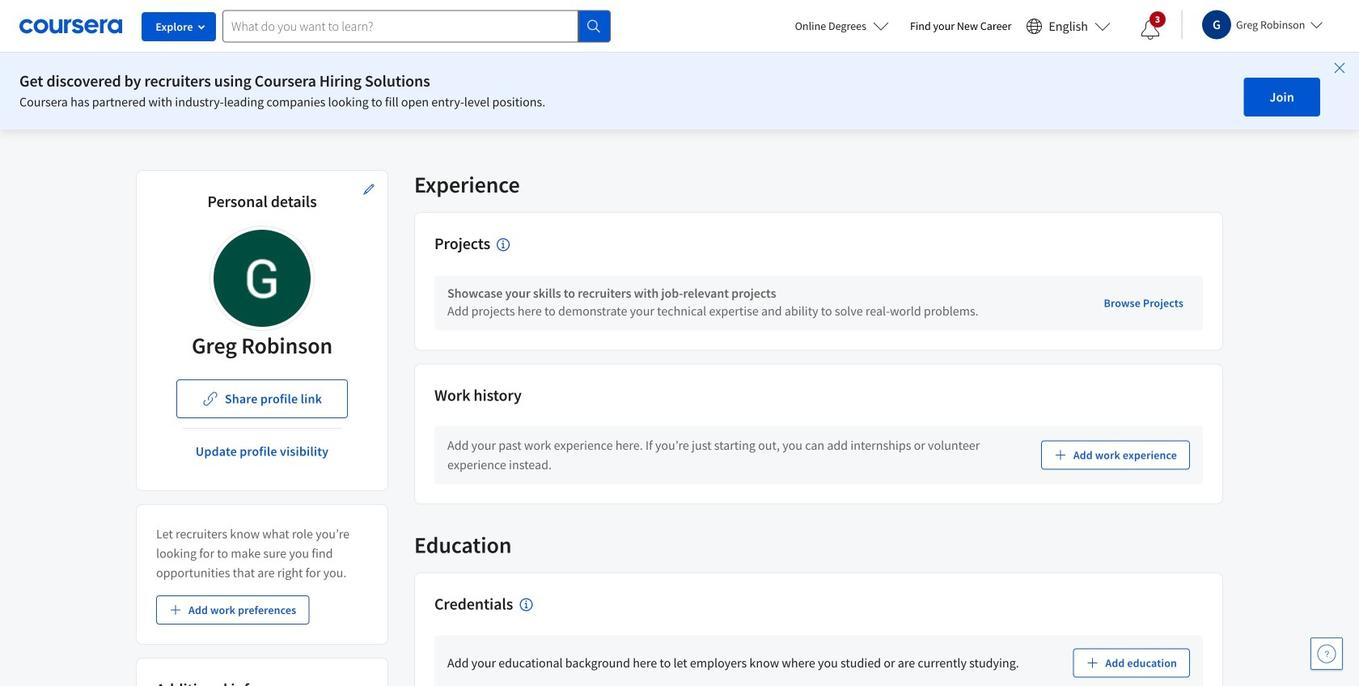 Task type: describe. For each thing, give the bounding box(es) containing it.
information about credentials section image
[[520, 599, 533, 612]]

profile photo image
[[214, 230, 311, 327]]

help center image
[[1318, 644, 1337, 664]]

edit personal details. image
[[363, 183, 376, 196]]

information about the projects section image
[[497, 238, 510, 251]]



Task type: vqa. For each thing, say whether or not it's contained in the screenshot.
online degrees
no



Task type: locate. For each thing, give the bounding box(es) containing it.
What do you want to learn? text field
[[223, 10, 579, 42]]

coursera image
[[19, 13, 122, 39]]

None search field
[[223, 10, 611, 42]]



